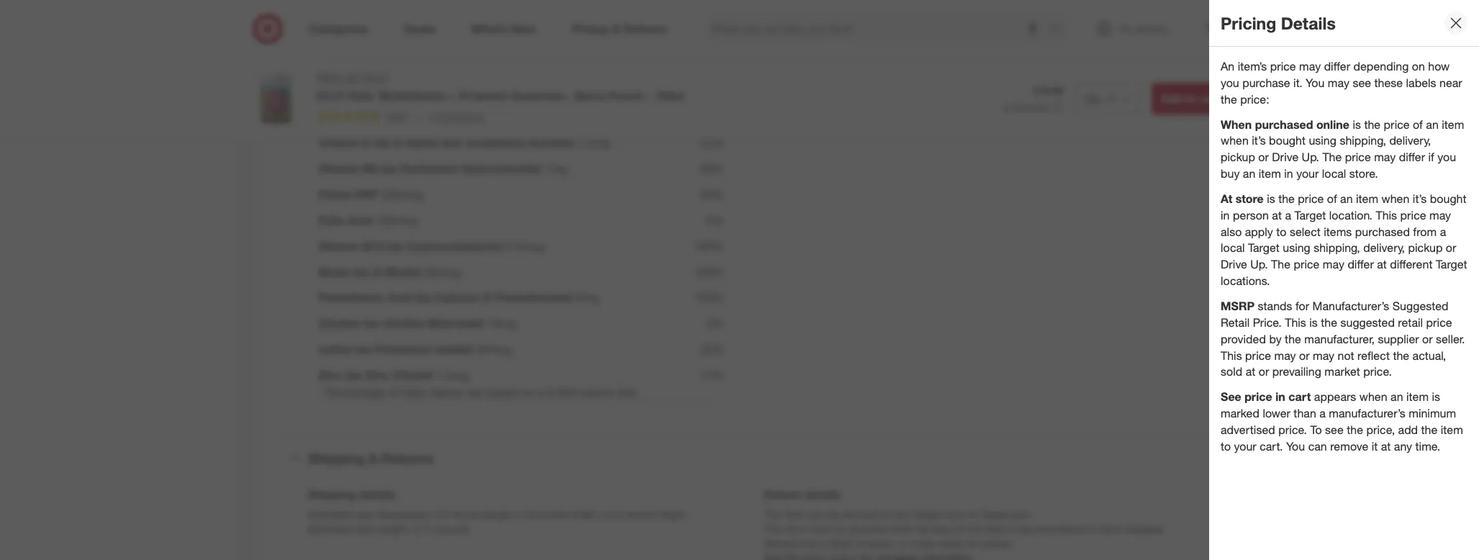 Task type: describe. For each thing, give the bounding box(es) containing it.
this down return
[[764, 508, 783, 520]]

0% for 120
[[707, 213, 724, 227]]

width
[[572, 508, 597, 520]]

20%
[[700, 342, 724, 356]]

shipt
[[830, 537, 854, 549]]

buy
[[1221, 166, 1240, 181]]

local inside is the price of an item when it's bought in person at a target location. this price may also apply to select items purchased from a local target using shipping, delivery, pickup or drive up. the price may differ at different target locations.
[[1221, 241, 1245, 255]]

0% for g
[[707, 7, 724, 21]]

target up the select
[[1295, 208, 1326, 222]]

target.com.
[[981, 508, 1033, 520]]

store inside pricing details dialog
[[1236, 191, 1264, 206]]

to inside button
[[1186, 91, 1197, 106]]

vitamin e (as d-alpha and tocopheryl acetate) 7.5 mg
[[319, 136, 610, 150]]

(as up percentage on the bottom of the page
[[346, 368, 362, 382]]

iodine
[[319, 342, 352, 356]]

0 vertical spatial be
[[827, 508, 839, 520]]

price up lower
[[1245, 390, 1273, 404]]

the up remove on the bottom right of the page
[[1347, 423, 1364, 437]]

$18.89
[[1034, 84, 1064, 96]]

acetate)
[[528, 136, 574, 150]]

of inside return details this item can be returned to any target store or target.com. this item must be returned within 90 days of the date it was purchased in store, shipped, delivered by a shipt shopper, or made ready for pickup.
[[956, 522, 965, 535]]

may inside is the price of an item when it's bought using shipping, delivery, pickup or drive up. the price may differ if you buy an item in your local store.
[[1375, 150, 1396, 164]]

vitamin for b12
[[319, 239, 360, 253]]

when inside appears when an item is marked lower than a manufacturer's minimum advertised price. to see the price, add the item to your cart. you can remove it at any time.
[[1360, 390, 1388, 404]]

details for shipping
[[359, 487, 396, 501]]

items
[[1324, 224, 1352, 239]]

(as right b6
[[381, 161, 397, 176]]

vitamin up vitamin c (as ascorbic acid) 30 mg
[[394, 58, 435, 73]]

1 horizontal spatial d-
[[393, 136, 406, 150]]

vitamin d (as cholecalciferol) (400 iu) (800 iu)
[[319, 110, 569, 124]]

price up seller.
[[1427, 315, 1453, 330]]

probiotic
[[459, 88, 509, 103]]

the down supplier at the right bottom of page
[[1393, 348, 1410, 363]]

pickup inside is the price of an item when it's bought in person at a target location. this price may also apply to select items purchased from a local target using shipping, delivery, pickup or drive up. the price may differ at different target locations.
[[1409, 241, 1443, 255]]

msrp
[[1221, 299, 1255, 313]]

time.
[[1416, 439, 1441, 453]]

may left not
[[1313, 348, 1335, 363]]

1606
[[384, 110, 407, 123]]

1 vertical spatial d-
[[373, 265, 386, 279]]

you inside an item's price may differ depending on how you purchase it. you may see these labels near the price:
[[1221, 75, 1240, 90]]

3.6
[[523, 508, 537, 520]]

1 estimated from the top
[[308, 508, 353, 520]]

price up from
[[1401, 208, 1427, 222]]

ready
[[939, 537, 964, 549]]

0 vertical spatial 30
[[477, 84, 490, 98]]

it's for from
[[1413, 191, 1427, 206]]

b6
[[363, 161, 377, 176]]

(400
[[483, 110, 506, 124]]

2
[[399, 32, 406, 47]]

gummies
[[512, 88, 564, 103]]

14%
[[700, 368, 724, 382]]

or down within at the right bottom of the page
[[898, 537, 907, 549]]

search button
[[1043, 13, 1078, 48]]

pickup inside is the price of an item when it's bought using shipping, delivery, pickup or drive up. the price may differ if you buy an item in your local store.
[[1221, 150, 1256, 164]]

your inside is the price of an item when it's bought using shipping, delivery, pickup or drive up. the price may differ if you buy an item in your local store.
[[1297, 166, 1319, 181]]

bought for in
[[1269, 133, 1306, 148]]

length
[[484, 508, 512, 520]]

mg down acetate)
[[551, 161, 568, 176]]

biotin (as d-biotin) 30 mcg
[[319, 265, 461, 279]]

item down near at the top of page
[[1442, 117, 1465, 131]]

or up actual,
[[1423, 332, 1433, 346]]

local inside is the price of an item when it's bought using shipping, delivery, pickup or drive up. the price may differ if you buy an item in your local store.
[[1322, 166, 1347, 181]]

cart inside button
[[1200, 91, 1223, 106]]

iodine (as potassium iodide) 30 mcg
[[319, 342, 512, 356]]

(as right e
[[374, 136, 390, 150]]

this up sold in the bottom right of the page
[[1221, 348, 1242, 363]]

labels
[[1406, 75, 1437, 90]]

1 horizontal spatial olly
[[361, 70, 389, 84]]

an
[[1221, 59, 1235, 73]]

price inside an item's price may differ depending on how you purchase it. you may see these labels near the price:
[[1271, 59, 1296, 73]]

minimum
[[1409, 406, 1457, 420]]

height
[[656, 508, 684, 520]]

kids'
[[348, 88, 376, 103]]

price up the select
[[1298, 191, 1324, 206]]

of inside is the price of an item when it's bought in person at a target location. this price may also apply to select items purchased from a local target using shipping, delivery, pickup or drive up. the price may differ at different target locations.
[[1327, 191, 1337, 206]]

on inside an item's price may differ depending on how you purchase it. you may see these labels near the price:
[[1412, 59, 1425, 73]]

4
[[430, 110, 436, 122]]

mcg down pyridoxine
[[401, 187, 423, 202]]

1 a from the left
[[363, 58, 371, 73]]

3 inches from the left
[[624, 508, 654, 520]]

in inside is the price of an item when it's bought in person at a target location. this price may also apply to select items purchased from a local target using shipping, delivery, pickup or drive up. the price may differ at different target locations.
[[1221, 208, 1230, 222]]

cart.
[[1260, 439, 1283, 453]]

may up it.
[[1300, 59, 1321, 73]]

this down stands
[[1285, 315, 1307, 330]]

an item's price may differ depending on how you purchase it. you may see these labels near the price:
[[1221, 59, 1463, 106]]

multivitamin
[[379, 88, 446, 103]]

marked
[[1221, 406, 1260, 420]]

mcg down cyanocobalamin)
[[438, 265, 461, 279]]

if
[[1429, 150, 1435, 164]]

price,
[[1367, 423, 1395, 437]]

vitamin a (as vitamin a palmitate) 300 mcg
[[319, 58, 549, 73]]

at left different
[[1377, 257, 1387, 272]]

vitamin for a
[[319, 58, 360, 73]]

2,000
[[547, 385, 576, 399]]

is inside is the price of an item when it's bought using shipping, delivery, pickup or drive up. the price may differ if you buy an item in your local store.
[[1353, 117, 1361, 131]]

stands for manufacturer's suggested retail price. this is the suggested retail price provided by the manufacturer, supplier or seller. this price may or may not reflect the actual, sold at or prevailing market price.
[[1221, 299, 1466, 379]]

the up manufacturer,
[[1321, 315, 1338, 330]]

a right from
[[1440, 224, 1447, 239]]

* percentage of daily values are based on a 2,000 calorie diet.
[[319, 385, 639, 399]]

mcg down 200
[[395, 213, 417, 227]]

location.
[[1330, 208, 1373, 222]]

mcg down 10
[[489, 342, 512, 356]]

1 vertical spatial returned
[[848, 522, 886, 535]]

mg down berry
[[593, 136, 610, 150]]

59%
[[700, 161, 724, 176]]

all
[[347, 70, 358, 84]]

by inside stands for manufacturer's suggested retail price. this is the suggested retail price provided by the manufacturer, supplier or seller. this price may or may not reflect the actual, sold at or prevailing market price.
[[1270, 332, 1282, 346]]

return details this item can be returned to any target store or target.com. this item must be returned within 90 days of the date it was purchased in store, shipped, delivered by a shipt shopper, or made ready for pickup.
[[764, 487, 1165, 549]]

when purchased online
[[1221, 117, 1350, 131]]

using inside is the price of an item when it's bought using shipping, delivery, pickup or drive up. the price may differ if you buy an item in your local store.
[[1309, 133, 1337, 148]]

target right different
[[1436, 257, 1468, 272]]

hydrochloride)
[[461, 161, 541, 176]]

the inside return details this item can be returned to any target store or target.com. this item must be returned within 90 days of the date it was purchased in store, shipped, delivered by a shipt shopper, or made ready for pickup.
[[968, 522, 982, 535]]

mg down pantothenate)
[[500, 316, 517, 331]]

an up if
[[1426, 117, 1439, 131]]

shipping & returns
[[308, 450, 433, 466]]

shipping for shipping details estimated ship dimensions: 3.4 inches length x 3.6 inches width x 5.2 inches height estimated ship weight: 0.71 pounds
[[308, 487, 356, 501]]

at store
[[1221, 191, 1264, 206]]

1 vertical spatial be
[[833, 522, 845, 535]]

delivery, inside is the price of an item when it's bought using shipping, delivery, pickup or drive up. the price may differ if you buy an item in your local store.
[[1390, 133, 1431, 148]]

(as right b12
[[387, 239, 403, 253]]

punch
[[609, 88, 643, 103]]

tocopheryl
[[465, 136, 525, 150]]

a left the 2,000
[[538, 385, 544, 399]]

price up store.
[[1345, 150, 1371, 164]]

at up "apply"
[[1272, 208, 1282, 222]]

shop all olly olly kids' multivitamin + probiotic gummies - berry punch - 100ct
[[316, 70, 684, 103]]

or up see price in cart
[[1259, 365, 1269, 379]]

1 horizontal spatial purchased
[[1255, 117, 1314, 131]]

What can we help you find? suggestions appear below search field
[[703, 13, 1054, 45]]

shop
[[316, 70, 344, 84]]

(as down pantothenic
[[364, 316, 380, 331]]

return
[[764, 487, 801, 501]]

30 for iodide)
[[476, 342, 489, 356]]

in inside return details this item can be returned to any target store or target.com. this item must be returned within 90 days of the date it was purchased in store, shipped, delivered by a shipt shopper, or made ready for pickup.
[[1087, 522, 1095, 535]]

lower
[[1263, 406, 1291, 420]]

+
[[449, 88, 456, 103]]

when
[[1221, 117, 1252, 131]]

price down the select
[[1294, 257, 1320, 272]]

choline (as choline bitartrate) 10 mg
[[319, 316, 517, 331]]

drive inside is the price of an item when it's bought using shipping, delivery, pickup or drive up. the price may differ if you buy an item in your local store.
[[1272, 150, 1299, 164]]

is inside is the price of an item when it's bought in person at a target location. this price may also apply to select items purchased from a local target using shipping, delivery, pickup or drive up. the price may differ at different target locations.
[[1267, 191, 1276, 206]]

target down "apply"
[[1248, 241, 1280, 255]]

pantothenic acid (as calcium d-pantothenate) 5 mg
[[319, 290, 599, 305]]

you inside is the price of an item when it's bought using shipping, delivery, pickup or drive up. the price may differ if you buy an item in your local store.
[[1438, 150, 1457, 164]]

0 vertical spatial returned
[[842, 508, 880, 520]]

delivered
[[764, 537, 806, 549]]

added sugars 2 g
[[319, 32, 412, 47]]

shipped,
[[1126, 522, 1165, 535]]

1 zinc from the left
[[319, 368, 342, 382]]

2 estimated from the top
[[308, 522, 353, 535]]

an inside appears when an item is marked lower than a manufacturer's minimum advertised price. to see the price, add the item to your cart. you can remove it at any time.
[[1391, 390, 1404, 404]]

made
[[910, 537, 936, 549]]

the up time. at the right bottom of page
[[1422, 423, 1438, 437]]

it inside appears when an item is marked lower than a manufacturer's minimum advertised price. to see the price, add the item to your cart. you can remove it at any time.
[[1372, 439, 1378, 453]]

2 - from the left
[[646, 88, 651, 103]]

&
[[369, 450, 378, 466]]

10
[[487, 316, 500, 331]]

biotin
[[319, 265, 351, 279]]

sugars for added
[[357, 32, 396, 47]]

up. inside is the price of an item when it's bought using shipping, delivery, pickup or drive up. the price may differ if you buy an item in your local store.
[[1302, 150, 1320, 164]]

or left target.com.
[[969, 508, 978, 520]]

differ inside an item's price may differ depending on how you purchase it. you may see these labels near the price:
[[1324, 59, 1351, 73]]

30 for biotin)
[[425, 265, 438, 279]]

1 vertical spatial 1
[[545, 161, 551, 176]]

1 vertical spatial g
[[406, 32, 412, 47]]

glendale
[[1013, 102, 1048, 113]]

near
[[1440, 75, 1463, 90]]

1 - from the left
[[567, 88, 572, 103]]

reflect
[[1358, 348, 1390, 363]]

you inside appears when an item is marked lower than a manufacturer's minimum advertised price. to see the price, add the item to your cart. you can remove it at any time.
[[1287, 439, 1305, 453]]

shipping details estimated ship dimensions: 3.4 inches length x 3.6 inches width x 5.2 inches height estimated ship weight: 0.71 pounds
[[308, 487, 684, 535]]

vitamin b6 (as pyridoxine hydrochloride) 1 mg
[[319, 161, 568, 176]]

it's for item
[[1252, 133, 1266, 148]]

may up prevailing
[[1275, 348, 1296, 363]]

potassium
[[375, 342, 433, 356]]

a up the select
[[1285, 208, 1292, 222]]

calorie
[[579, 385, 614, 399]]

to inside appears when an item is marked lower than a manufacturer's minimum advertised price. to see the price, add the item to your cart. you can remove it at any time.
[[1221, 439, 1231, 453]]

bought for a
[[1430, 191, 1467, 206]]

mg right pantothenate)
[[583, 290, 599, 305]]

bitartrate)
[[428, 316, 484, 331]]

(as right 'iodine'
[[356, 342, 372, 356]]

is inside appears when an item is marked lower than a manufacturer's minimum advertised price. to see the price, add the item to your cart. you can remove it at any time.
[[1432, 390, 1441, 404]]

prevailing
[[1273, 365, 1322, 379]]

2 horizontal spatial d-
[[483, 290, 496, 305]]

may right it.
[[1328, 75, 1350, 90]]

differ inside is the price of an item when it's bought using shipping, delivery, pickup or drive up. the price may differ if you buy an item in your local store.
[[1399, 150, 1426, 164]]

vitamin for d
[[319, 110, 360, 124]]

weight:
[[378, 522, 410, 535]]

item up the at store
[[1259, 166, 1281, 181]]

up. inside is the price of an item when it's bought in person at a target location. this price may also apply to select items purchased from a local target using shipping, delivery, pickup or drive up. the price may differ at different target locations.
[[1251, 257, 1268, 272]]

pricing
[[1221, 13, 1277, 33]]

it inside return details this item can be returned to any target store or target.com. this item must be returned within 90 days of the date it was purchased in store, shipped, delivered by a shipt shopper, or made ready for pickup.
[[1008, 522, 1013, 535]]

0 vertical spatial g
[[396, 7, 403, 21]]

actual,
[[1413, 348, 1447, 363]]

pyridoxine
[[400, 161, 458, 176]]

is the price of an item when it's bought using shipping, delivery, pickup or drive up. the price may differ if you buy an item in your local store.
[[1221, 117, 1465, 181]]

values
[[430, 385, 464, 399]]

price down these
[[1384, 117, 1410, 131]]

(as up choline (as choline bitartrate) 10 mg
[[415, 290, 432, 305]]

cyanocobalamin)
[[407, 239, 502, 253]]

any inside return details this item can be returned to any target store or target.com. this item must be returned within 90 days of the date it was purchased in store, shipped, delivered by a shipt shopper, or made ready for pickup.
[[895, 508, 911, 520]]

to inside return details this item can be returned to any target store or target.com. this item must be returned within 90 days of the date it was purchased in store, shipped, delivered by a shipt shopper, or made ready for pickup.
[[883, 508, 892, 520]]

mg up "(400"
[[490, 84, 507, 98]]

purchased inside is the price of an item when it's bought in person at a target location. this price may also apply to select items purchased from a local target using shipping, delivery, pickup or drive up. the price may differ at different target locations.
[[1356, 224, 1410, 239]]

details
[[1281, 13, 1336, 33]]

sugars for total
[[348, 7, 387, 21]]

vitamin for e
[[319, 136, 360, 150]]



Task type: vqa. For each thing, say whether or not it's contained in the screenshot.
over
no



Task type: locate. For each thing, give the bounding box(es) containing it.
it
[[1372, 439, 1378, 453], [1008, 522, 1013, 535]]

2 ship from the top
[[356, 522, 375, 535]]

the inside an item's price may differ depending on how you purchase it. you may see these labels near the price:
[[1221, 92, 1237, 106]]

1 0% from the top
[[707, 7, 724, 21]]

ship left weight:
[[356, 522, 375, 535]]

1 vertical spatial acid
[[388, 290, 412, 305]]

0%
[[707, 7, 724, 21], [707, 213, 724, 227]]

0 vertical spatial store
[[1236, 191, 1264, 206]]

2 zinc from the left
[[365, 368, 389, 382]]

was
[[1016, 522, 1034, 535]]

1 horizontal spatial zinc
[[365, 368, 389, 382]]

a inside return details this item can be returned to any target store or target.com. this item must be returned within 90 days of the date it was purchased in store, shipped, delivered by a shipt shopper, or made ready for pickup.
[[822, 537, 827, 549]]

inches up pounds
[[452, 508, 481, 520]]

store,
[[1098, 522, 1123, 535]]

search
[[1043, 23, 1078, 37]]

zinc up percentage on the bottom of the page
[[365, 368, 389, 382]]

is inside stands for manufacturer's suggested retail price. this is the suggested retail price provided by the manufacturer, supplier or seller. this price may or may not reflect the actual, sold at or prevailing market price.
[[1310, 315, 1318, 330]]

berry
[[575, 88, 605, 103]]

vitamin for b6
[[319, 161, 360, 176]]

1 vertical spatial see
[[1326, 423, 1344, 437]]

0 horizontal spatial any
[[895, 508, 911, 520]]

1 horizontal spatial -
[[646, 88, 651, 103]]

1 horizontal spatial can
[[1309, 439, 1327, 453]]

1 horizontal spatial up.
[[1302, 150, 1320, 164]]

0 horizontal spatial you
[[1221, 75, 1240, 90]]

appears
[[1315, 390, 1357, 404]]

days
[[932, 522, 954, 535]]

1 link
[[1198, 13, 1229, 45]]

at glendale
[[1004, 102, 1048, 113]]

0 vertical spatial purchased
[[1255, 117, 1314, 131]]

0 horizontal spatial on
[[522, 385, 535, 399]]

using inside is the price of an item when it's bought in person at a target location. this price may also apply to select items purchased from a local target using shipping, delivery, pickup or drive up. the price may differ at different target locations.
[[1283, 241, 1311, 255]]

an
[[1426, 117, 1439, 131], [1243, 166, 1256, 181], [1341, 191, 1353, 206], [1391, 390, 1404, 404]]

any up within at the right bottom of the page
[[895, 508, 911, 520]]

by inside return details this item can be returned to any target store or target.com. this item must be returned within 90 days of the date it was purchased in store, shipped, delivered by a shipt shopper, or made ready for pickup.
[[808, 537, 819, 549]]

details inside return details this item can be returned to any target store or target.com. this item must be returned within 90 days of the date it was purchased in store, shipped, delivered by a shipt shopper, or made ready for pickup.
[[805, 487, 841, 501]]

person
[[1233, 208, 1269, 222]]

shipping & returns button
[[270, 435, 1209, 481]]

mcg up 'gummies'
[[527, 58, 549, 73]]

1 vertical spatial it
[[1008, 522, 1013, 535]]

estimated down shipping & returns
[[308, 508, 353, 520]]

(as right d
[[375, 110, 391, 124]]

1 horizontal spatial you
[[1306, 75, 1325, 90]]

may up from
[[1430, 208, 1452, 222]]

2 x from the left
[[599, 508, 605, 520]]

bought up from
[[1430, 191, 1467, 206]]

differ inside is the price of an item when it's bought in person at a target location. this price may also apply to select items purchased from a local target using shipping, delivery, pickup or drive up. the price may differ at different target locations.
[[1348, 257, 1374, 272]]

0 horizontal spatial the
[[1272, 257, 1291, 272]]

0 vertical spatial 0%
[[707, 7, 724, 21]]

the up the select
[[1279, 191, 1295, 206]]

shipping down shipping & returns
[[308, 487, 356, 501]]

50% for mcg
[[700, 187, 724, 202]]

0 vertical spatial for
[[1296, 299, 1310, 313]]

0 horizontal spatial see
[[1326, 423, 1344, 437]]

def
[[355, 187, 378, 202]]

1 vertical spatial up.
[[1251, 257, 1268, 272]]

appears when an item is marked lower than a manufacturer's minimum advertised price. to see the price, add the item to your cart. you can remove it at any time.
[[1221, 390, 1464, 453]]

0 horizontal spatial it
[[1008, 522, 1013, 535]]

an right buy at the top right of the page
[[1243, 166, 1256, 181]]

1 100% from the top
[[694, 239, 724, 253]]

1 iu) from the left
[[509, 110, 524, 124]]

bought inside is the price of an item when it's bought using shipping, delivery, pickup or drive up. the price may differ if you buy an item in your local store.
[[1269, 133, 1306, 148]]

drive up locations.
[[1221, 257, 1248, 272]]

in down when purchased online
[[1285, 166, 1294, 181]]

the inside is the price of an item when it's bought in person at a target location. this price may also apply to select items purchased from a local target using shipping, delivery, pickup or drive up. the price may differ at different target locations.
[[1279, 191, 1295, 206]]

(as down added sugars 2 g
[[374, 58, 390, 73]]

to
[[1311, 423, 1322, 437]]

pickup
[[1221, 150, 1256, 164], [1409, 241, 1443, 255]]

to up within at the right bottom of the page
[[883, 508, 892, 520]]

store.
[[1350, 166, 1378, 181]]

local left store.
[[1322, 166, 1347, 181]]

0 horizontal spatial bought
[[1269, 133, 1306, 148]]

1 vertical spatial pickup
[[1409, 241, 1443, 255]]

differ left if
[[1399, 150, 1426, 164]]

the left "date"
[[968, 522, 982, 535]]

1 horizontal spatial you
[[1438, 150, 1457, 164]]

pantothenate)
[[496, 290, 573, 305]]

ship left dimensions:
[[356, 508, 375, 520]]

is
[[1353, 117, 1361, 131], [1267, 191, 1276, 206], [1310, 315, 1318, 330], [1432, 390, 1441, 404]]

1 vertical spatial 100%
[[694, 265, 724, 279]]

of down labels on the right of page
[[1413, 117, 1423, 131]]

retail
[[1221, 315, 1250, 330]]

0% up 4%
[[707, 7, 724, 21]]

price down provided
[[1246, 348, 1272, 363]]

price. inside stands for manufacturer's suggested retail price. this is the suggested retail price provided by the manufacturer, supplier or seller. this price may or may not reflect the actual, sold at or prevailing market price.
[[1364, 365, 1392, 379]]

citrate)
[[392, 368, 433, 382]]

it's down when purchased online
[[1252, 133, 1266, 148]]

item up location.
[[1356, 191, 1379, 206]]

for right stands
[[1296, 299, 1310, 313]]

2 details from the left
[[805, 487, 841, 501]]

0 vertical spatial shipping
[[308, 450, 365, 466]]

- left berry
[[567, 88, 572, 103]]

be
[[827, 508, 839, 520], [833, 522, 845, 535]]

50% up 59% at left
[[700, 136, 724, 150]]

0 horizontal spatial olly
[[316, 88, 345, 103]]

it left was
[[1008, 522, 1013, 535]]

your down advertised
[[1234, 439, 1257, 453]]

100% for biotin (as d-biotin) 30 mcg
[[694, 265, 724, 279]]

pricing details
[[1221, 13, 1336, 33]]

an up location.
[[1341, 191, 1353, 206]]

for
[[1296, 299, 1310, 313], [967, 537, 979, 549]]

for inside stands for manufacturer's suggested retail price. this is the suggested retail price provided by the manufacturer, supplier or seller. this price may or may not reflect the actual, sold at or prevailing market price.
[[1296, 299, 1310, 313]]

1 vertical spatial differ
[[1399, 150, 1426, 164]]

when
[[1221, 133, 1249, 148], [1382, 191, 1410, 206], [1360, 390, 1388, 404]]

purchased inside return details this item can be returned to any target store or target.com. this item must be returned within 90 days of the date it was purchased in store, shipped, delivered by a shipt shopper, or made ready for pickup.
[[1037, 522, 1085, 535]]

1 vertical spatial your
[[1234, 439, 1257, 453]]

in inside is the price of an item when it's bought using shipping, delivery, pickup or drive up. the price may differ if you buy an item in your local store.
[[1285, 166, 1294, 181]]

at inside stands for manufacturer's suggested retail price. this is the suggested retail price provided by the manufacturer, supplier or seller. this price may or may not reflect the actual, sold at or prevailing market price.
[[1246, 365, 1256, 379]]

0 vertical spatial bought
[[1269, 133, 1306, 148]]

retail
[[1398, 315, 1423, 330]]

can inside appears when an item is marked lower than a manufacturer's minimum advertised price. to see the price, add the item to your cart. you can remove it at any time.
[[1309, 439, 1327, 453]]

0 vertical spatial up.
[[1302, 150, 1320, 164]]

pricing details dialog
[[1210, 0, 1480, 560]]

on right based
[[522, 385, 535, 399]]

2 inches from the left
[[540, 508, 569, 520]]

50%
[[700, 136, 724, 150], [700, 187, 724, 202]]

to right "apply"
[[1277, 224, 1287, 239]]

2 vertical spatial 30
[[476, 342, 489, 356]]

acid for pantothenic
[[388, 290, 412, 305]]

the right online
[[1365, 117, 1381, 131]]

1 details from the left
[[359, 487, 396, 501]]

1 vertical spatial olly
[[316, 88, 345, 103]]

1 horizontal spatial iu)
[[553, 110, 569, 124]]

local down the also
[[1221, 241, 1245, 255]]

1 vertical spatial you
[[1287, 439, 1305, 453]]

g up 2
[[396, 7, 403, 21]]

differ
[[1324, 59, 1351, 73], [1399, 150, 1426, 164], [1348, 257, 1374, 272]]

1 horizontal spatial g
[[406, 32, 412, 47]]

or up prevailing
[[1300, 348, 1310, 363]]

item inside is the price of an item when it's bought in person at a target location. this price may also apply to select items purchased from a local target using shipping, delivery, pickup or drive up. the price may differ at different target locations.
[[1356, 191, 1379, 206]]

the inside is the price of an item when it's bought in person at a target location. this price may also apply to select items purchased from a local target using shipping, delivery, pickup or drive up. the price may differ at different target locations.
[[1272, 257, 1291, 272]]

0 vertical spatial local
[[1322, 166, 1347, 181]]

price up it.
[[1271, 59, 1296, 73]]

0 vertical spatial any
[[1394, 439, 1413, 453]]

when inside is the price of an item when it's bought using shipping, delivery, pickup or drive up. the price may differ if you buy an item in your local store.
[[1221, 133, 1249, 148]]

0 vertical spatial on
[[1412, 59, 1425, 73]]

d- down b12
[[373, 265, 386, 279]]

when for purchased
[[1382, 191, 1410, 206]]

1 vertical spatial can
[[808, 508, 825, 520]]

to inside is the price of an item when it's bought in person at a target location. this price may also apply to select items purchased from a local target using shipping, delivery, pickup or drive up. the price may differ at different target locations.
[[1277, 224, 1287, 239]]

online
[[1317, 117, 1350, 131]]

1 vertical spatial when
[[1382, 191, 1410, 206]]

the inside is the price of an item when it's bought using shipping, delivery, pickup or drive up. the price may differ if you buy an item in your local store.
[[1323, 150, 1342, 164]]

at
[[1004, 102, 1011, 113], [1272, 208, 1282, 222], [1377, 257, 1387, 272], [1246, 365, 1256, 379], [1381, 439, 1391, 453]]

2%
[[707, 316, 724, 331]]

1 vertical spatial 50%
[[700, 187, 724, 202]]

3 100% from the top
[[694, 290, 724, 305]]

target
[[1295, 208, 1326, 222], [1248, 241, 1280, 255], [1436, 257, 1468, 272], [913, 508, 941, 520]]

than
[[1294, 406, 1317, 420]]

1 horizontal spatial by
[[1270, 332, 1282, 346]]

delivery,
[[1390, 133, 1431, 148], [1364, 241, 1405, 255]]

is up manufacturer,
[[1310, 315, 1318, 330]]

cart inside pricing details dialog
[[1289, 390, 1311, 404]]

apply
[[1245, 224, 1274, 239]]

100%
[[694, 239, 724, 253], [694, 265, 724, 279], [694, 290, 724, 305]]

1 choline from the left
[[319, 316, 360, 331]]

0 horizontal spatial d-
[[373, 265, 386, 279]]

item down return
[[786, 508, 805, 520]]

d
[[363, 110, 372, 124]]

1606 link
[[316, 109, 421, 126]]

1 inches from the left
[[452, 508, 481, 520]]

1 vertical spatial drive
[[1221, 257, 1248, 272]]

advertised
[[1221, 423, 1276, 437]]

see price in cart
[[1221, 390, 1311, 404]]

select
[[1290, 224, 1321, 239]]

it's inside is the price of an item when it's bought in person at a target location. this price may also apply to select items purchased from a local target using shipping, delivery, pickup or drive up. the price may differ at different target locations.
[[1413, 191, 1427, 206]]

1 vertical spatial estimated
[[308, 522, 353, 535]]

shipping, inside is the price of an item when it's bought using shipping, delivery, pickup or drive up. the price may differ if you buy an item in your local store.
[[1340, 133, 1387, 148]]

1 horizontal spatial details
[[805, 487, 841, 501]]

up. down online
[[1302, 150, 1320, 164]]

is up person
[[1267, 191, 1276, 206]]

1 down acetate)
[[545, 161, 551, 176]]

shipping inside shipping details estimated ship dimensions: 3.4 inches length x 3.6 inches width x 5.2 inches height estimated ship weight: 0.71 pounds
[[308, 487, 356, 501]]

(as
[[374, 58, 390, 73], [375, 84, 391, 98], [375, 110, 391, 124], [374, 136, 390, 150], [381, 161, 397, 176], [387, 239, 403, 253], [354, 265, 370, 279], [415, 290, 432, 305], [364, 316, 380, 331], [356, 342, 372, 356], [346, 368, 362, 382]]

1 vertical spatial purchased
[[1356, 224, 1410, 239]]

1 horizontal spatial pickup
[[1409, 241, 1443, 255]]

1 vertical spatial sugars
[[357, 32, 396, 47]]

0 vertical spatial 1
[[1219, 15, 1223, 24]]

you right 'cart.'
[[1287, 439, 1305, 453]]

0 horizontal spatial 1
[[545, 161, 551, 176]]

d- down 1606
[[393, 136, 406, 150]]

you right it.
[[1306, 75, 1325, 90]]

cholecalciferol)
[[394, 110, 480, 124]]

manufacturer's
[[1313, 299, 1390, 313]]

100% for pantothenic acid (as calcium d-pantothenate) 5 mg
[[694, 290, 724, 305]]

2 choline from the left
[[383, 316, 425, 331]]

the inside is the price of an item when it's bought using shipping, delivery, pickup or drive up. the price may differ if you buy an item in your local store.
[[1365, 117, 1381, 131]]

vitamin b12 (as cyanocobalamin) 2.4 mcg
[[319, 239, 544, 253]]

using
[[1309, 133, 1337, 148], [1283, 241, 1311, 255]]

on up labels on the right of page
[[1412, 59, 1425, 73]]

can inside return details this item can be returned to any target store or target.com. this item must be returned within 90 days of the date it was purchased in store, shipped, delivered by a shipt shopper, or made ready for pickup.
[[808, 508, 825, 520]]

price.
[[1253, 315, 1282, 330]]

1 horizontal spatial x
[[599, 508, 605, 520]]

0 horizontal spatial drive
[[1221, 257, 1248, 272]]

provided
[[1221, 332, 1266, 346]]

using down online
[[1309, 133, 1337, 148]]

when inside is the price of an item when it's bought in person at a target location. this price may also apply to select items purchased from a local target using shipping, delivery, pickup or drive up. the price may differ at different target locations.
[[1382, 191, 1410, 206]]

market
[[1325, 365, 1361, 379]]

bought inside is the price of an item when it's bought in person at a target location. this price may also apply to select items purchased from a local target using shipping, delivery, pickup or drive up. the price may differ at different target locations.
[[1430, 191, 1467, 206]]

for inside return details this item can be returned to any target store or target.com. this item must be returned within 90 days of the date it was purchased in store, shipped, delivered by a shipt shopper, or made ready for pickup.
[[967, 537, 979, 549]]

1 vertical spatial ship
[[356, 522, 375, 535]]

may up store.
[[1375, 150, 1396, 164]]

1
[[1219, 15, 1223, 24], [545, 161, 551, 176]]

2 a from the left
[[438, 58, 446, 73]]

shipping,
[[1340, 133, 1387, 148], [1314, 241, 1361, 255]]

1 horizontal spatial choline
[[383, 316, 425, 331]]

2 vertical spatial d-
[[483, 290, 496, 305]]

0 horizontal spatial x
[[515, 508, 520, 520]]

alpha
[[406, 136, 438, 150]]

on
[[1412, 59, 1425, 73], [522, 385, 535, 399]]

of inside is the price of an item when it's bought using shipping, delivery, pickup or drive up. the price may differ if you buy an item in your local store.
[[1413, 117, 1423, 131]]

1 horizontal spatial drive
[[1272, 150, 1299, 164]]

differ left depending
[[1324, 59, 1351, 73]]

2 iu) from the left
[[553, 110, 569, 124]]

1 vertical spatial for
[[967, 537, 979, 549]]

any inside appears when an item is marked lower than a manufacturer's minimum advertised price. to see the price, add the item to your cart. you can remove it at any time.
[[1394, 439, 1413, 453]]

1 vertical spatial by
[[808, 537, 819, 549]]

0 horizontal spatial store
[[944, 508, 966, 520]]

2 vertical spatial 100%
[[694, 290, 724, 305]]

it down price,
[[1372, 439, 1378, 453]]

item down minimum
[[1441, 423, 1464, 437]]

is right online
[[1353, 117, 1361, 131]]

delivery, inside is the price of an item when it's bought in person at a target location. this price may also apply to select items purchased from a local target using shipping, delivery, pickup or drive up. the price may differ at different target locations.
[[1364, 241, 1405, 255]]

this up delivered
[[764, 522, 783, 535]]

1 ship from the top
[[356, 508, 375, 520]]

manufacturer's
[[1329, 406, 1406, 420]]

0 vertical spatial by
[[1270, 332, 1282, 346]]

2 shipping from the top
[[308, 487, 356, 501]]

price. inside appears when an item is marked lower than a manufacturer's minimum advertised price. to see the price, add the item to your cart. you can remove it at any time.
[[1279, 423, 1307, 437]]

1 horizontal spatial it's
[[1413, 191, 1427, 206]]

0 vertical spatial when
[[1221, 133, 1249, 148]]

0 vertical spatial 100%
[[694, 239, 724, 253]]

store inside return details this item can be returned to any target store or target.com. this item must be returned within 90 days of the date it was purchased in store, shipped, delivered by a shipt shopper, or made ready for pickup.
[[944, 508, 966, 520]]

the down online
[[1323, 150, 1342, 164]]

0 vertical spatial delivery,
[[1390, 133, 1431, 148]]

can down to
[[1309, 439, 1327, 453]]

it.
[[1294, 75, 1303, 90]]

0 horizontal spatial for
[[967, 537, 979, 549]]

details up must
[[805, 487, 841, 501]]

50% for mg
[[700, 136, 724, 150]]

shipping inside dropdown button
[[308, 450, 365, 466]]

0 vertical spatial you
[[1306, 75, 1325, 90]]

an inside is the price of an item when it's bought in person at a target location. this price may also apply to select items purchased from a local target using shipping, delivery, pickup or drive up. the price may differ at different target locations.
[[1341, 191, 1353, 206]]

g up vitamin a (as vitamin a palmitate) 300 mcg
[[406, 32, 412, 47]]

vitamin for c
[[319, 84, 360, 98]]

or inside is the price of an item when it's bought in person at a target location. this price may also apply to select items purchased from a local target using shipping, delivery, pickup or drive up. the price may differ at different target locations.
[[1446, 241, 1457, 255]]

1 50% from the top
[[700, 136, 724, 150]]

choline up 'iodine'
[[319, 316, 360, 331]]

mcg up pantothenate)
[[521, 239, 544, 253]]

it's inside is the price of an item when it's bought using shipping, delivery, pickup or drive up. the price may differ if you buy an item in your local store.
[[1252, 133, 1266, 148]]

of up location.
[[1327, 191, 1337, 206]]

purchased down price:
[[1255, 117, 1314, 131]]

delivery, up different
[[1364, 241, 1405, 255]]

details inside shipping details estimated ship dimensions: 3.4 inches length x 3.6 inches width x 5.2 inches height estimated ship weight: 0.71 pounds
[[359, 487, 396, 501]]

target inside return details this item can be returned to any target store or target.com. this item must be returned within 90 days of the date it was purchased in store, shipped, delivered by a shipt shopper, or made ready for pickup.
[[913, 508, 941, 520]]

these
[[1375, 75, 1403, 90]]

0 horizontal spatial acid
[[348, 213, 372, 227]]

at inside appears when an item is marked lower than a manufacturer's minimum advertised price. to see the price, add the item to your cart. you can remove it at any time.
[[1381, 439, 1391, 453]]

120
[[375, 213, 395, 227]]

see inside an item's price may differ depending on how you purchase it. you may see these labels near the price:
[[1353, 75, 1372, 90]]

vitamin c (as ascorbic acid) 30 mg
[[319, 84, 507, 98]]

(as right biotin
[[354, 265, 370, 279]]

0 horizontal spatial a
[[363, 58, 371, 73]]

percentage
[[327, 385, 386, 399]]

also
[[1221, 224, 1242, 239]]

must
[[808, 522, 831, 535]]

0 horizontal spatial purchased
[[1037, 522, 1085, 535]]

depending
[[1354, 59, 1409, 73]]

0 horizontal spatial inches
[[452, 508, 481, 520]]

2 100% from the top
[[694, 265, 724, 279]]

shipping for shipping & returns
[[308, 450, 365, 466]]

in up lower
[[1276, 390, 1286, 404]]

1 horizontal spatial see
[[1353, 75, 1372, 90]]

this inside is the price of an item when it's bought in person at a target location. this price may also apply to select items purchased from a local target using shipping, delivery, pickup or drive up. the price may differ at different target locations.
[[1376, 208, 1398, 222]]

the up prevailing
[[1285, 332, 1302, 346]]

item's
[[1238, 59, 1267, 73]]

manufacturer,
[[1305, 332, 1375, 346]]

1 vertical spatial 30
[[425, 265, 438, 279]]

when for an
[[1221, 133, 1249, 148]]

zinc up *
[[319, 368, 342, 382]]

image of olly kids' multivitamin + probiotic gummies - berry punch - 100ct image
[[247, 69, 305, 127]]

this
[[1376, 208, 1398, 222], [1285, 315, 1307, 330], [1221, 348, 1242, 363], [764, 508, 783, 520], [764, 522, 783, 535]]

may down items
[[1323, 257, 1345, 272]]

0 vertical spatial it's
[[1252, 133, 1266, 148]]

0 vertical spatial acid
[[348, 213, 372, 227]]

100ct
[[654, 88, 684, 103]]

1 up an
[[1219, 15, 1223, 24]]

shipping left &
[[308, 450, 365, 466]]

item up minimum
[[1407, 390, 1429, 404]]

total
[[319, 7, 345, 21]]

0 vertical spatial 50%
[[700, 136, 724, 150]]

olly right all
[[361, 70, 389, 84]]

0 vertical spatial estimated
[[308, 508, 353, 520]]

vitamin
[[319, 58, 360, 73], [394, 58, 435, 73], [319, 84, 360, 98], [319, 110, 360, 124], [319, 136, 360, 150], [319, 161, 360, 176], [319, 239, 360, 253]]

0 horizontal spatial choline
[[319, 316, 360, 331]]

or inside is the price of an item when it's bought using shipping, delivery, pickup or drive up. the price may differ if you buy an item in your local store.
[[1259, 150, 1269, 164]]

1 vertical spatial on
[[522, 385, 535, 399]]

you inside an item's price may differ depending on how you purchase it. you may see these labels near the price:
[[1306, 75, 1325, 90]]

2 0% from the top
[[707, 213, 724, 227]]

iodide)
[[436, 342, 473, 356]]

0 vertical spatial using
[[1309, 133, 1337, 148]]

acid for folic
[[348, 213, 372, 227]]

1 horizontal spatial 1
[[1219, 15, 1223, 24]]

store
[[1236, 191, 1264, 206], [944, 508, 966, 520]]

0 horizontal spatial by
[[808, 537, 819, 549]]

0 horizontal spatial price.
[[1279, 423, 1307, 437]]

1 vertical spatial delivery,
[[1364, 241, 1405, 255]]

0 vertical spatial d-
[[393, 136, 406, 150]]

purchase
[[1243, 75, 1291, 90]]

suggested
[[1393, 299, 1449, 313]]

0 horizontal spatial it's
[[1252, 133, 1266, 148]]

1 horizontal spatial the
[[1323, 150, 1342, 164]]

1 shipping from the top
[[308, 450, 365, 466]]

at left glendale
[[1004, 102, 1011, 113]]

see inside appears when an item is marked lower than a manufacturer's minimum advertised price. to see the price, add the item to your cart. you can remove it at any time.
[[1326, 423, 1344, 437]]

5.2
[[607, 508, 621, 520]]

drive inside is the price of an item when it's bought in person at a target location. this price may also apply to select items purchased from a local target using shipping, delivery, pickup or drive up. the price may differ at different target locations.
[[1221, 257, 1248, 272]]

shopper,
[[857, 537, 896, 549]]

2 vertical spatial when
[[1360, 390, 1388, 404]]

item up delivered
[[786, 522, 805, 535]]

remove
[[1331, 439, 1369, 453]]

4 questions link
[[424, 109, 484, 125]]

a inside appears when an item is marked lower than a manufacturer's minimum advertised price. to see the price, add the item to your cart. you can remove it at any time.
[[1320, 406, 1326, 420]]

- left 100ct
[[646, 88, 651, 103]]

30
[[477, 84, 490, 98], [425, 265, 438, 279], [476, 342, 489, 356]]

1 horizontal spatial it
[[1372, 439, 1378, 453]]

price. down than
[[1279, 423, 1307, 437]]

1 horizontal spatial any
[[1394, 439, 1413, 453]]

can
[[1309, 439, 1327, 453], [808, 508, 825, 520]]

shipping
[[308, 450, 365, 466], [308, 487, 356, 501]]

2 vertical spatial differ
[[1348, 257, 1374, 272]]

2 50% from the top
[[700, 187, 724, 202]]

add
[[1399, 423, 1418, 437]]

item
[[1442, 117, 1465, 131], [1259, 166, 1281, 181], [1356, 191, 1379, 206], [1407, 390, 1429, 404], [1441, 423, 1464, 437], [786, 508, 805, 520], [786, 522, 805, 535]]

your inside appears when an item is marked lower than a manufacturer's minimum advertised price. to see the price, add the item to your cart. you can remove it at any time.
[[1234, 439, 1257, 453]]

supplier
[[1378, 332, 1420, 346]]

1 x from the left
[[515, 508, 520, 520]]

(as right "c"
[[375, 84, 391, 98]]

of down zinc (as zinc citrate) 1.5 mg
[[389, 385, 399, 399]]

mg up values
[[452, 368, 468, 382]]

any down add
[[1394, 439, 1413, 453]]

0 horizontal spatial -
[[567, 88, 572, 103]]

inches
[[452, 508, 481, 520], [540, 508, 569, 520], [624, 508, 654, 520]]

by down the price.
[[1270, 332, 1282, 346]]

acid down biotin)
[[388, 290, 412, 305]]

details for return
[[805, 487, 841, 501]]

up. up locations.
[[1251, 257, 1268, 272]]

100% for vitamin b12 (as cyanocobalamin) 2.4 mcg
[[694, 239, 724, 253]]

shipping, inside is the price of an item when it's bought in person at a target location. this price may also apply to select items purchased from a local target using shipping, delivery, pickup or drive up. the price may differ at different target locations.
[[1314, 241, 1361, 255]]



